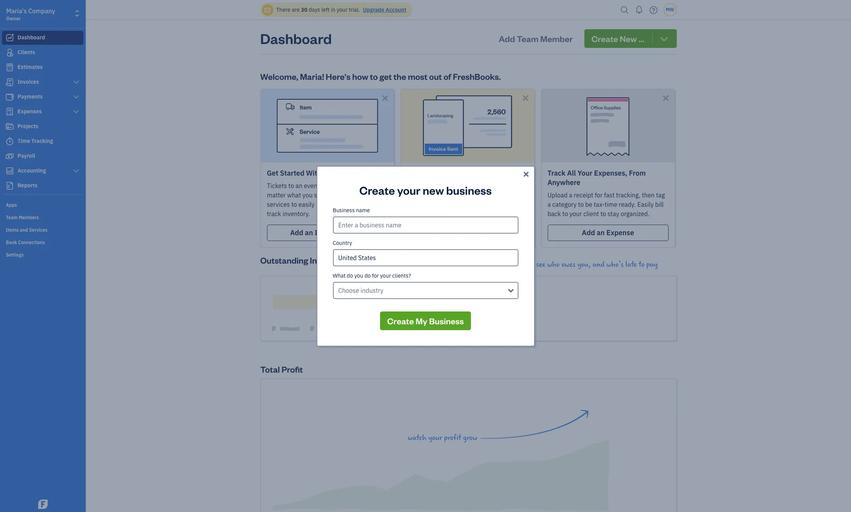 Task type: describe. For each thing, give the bounding box(es) containing it.
owner
[[6, 16, 21, 21]]

shirts?
[[350, 182, 369, 190]]

stay
[[608, 210, 619, 218]]

easily
[[299, 201, 315, 209]]

flexible
[[444, 192, 464, 199]]

step
[[440, 169, 455, 178]]

bill
[[655, 201, 664, 209]]

expense
[[607, 229, 634, 238]]

you inside create your new business dialog
[[354, 272, 363, 279]]

profit
[[282, 364, 303, 375]]

outstanding invoices
[[260, 255, 342, 266]]

clients?
[[392, 272, 411, 279]]

pay
[[647, 261, 658, 270]]

trial.
[[349, 6, 360, 13]]

timer image
[[5, 138, 14, 145]]

you inside tickets to an event? printed t-shirts? no matter what you sell, add your items or services to easily include on an invoice or track inventory.
[[303, 192, 313, 199]]

an inside get paid faster with an invoice template that enables flexible payment options and automated reminders—and looks great.
[[464, 182, 471, 190]]

are
[[292, 6, 300, 13]]

my
[[416, 316, 428, 327]]

all
[[567, 169, 576, 178]]

bank connections image
[[6, 239, 83, 246]]

to up what
[[289, 182, 294, 190]]

1 do from the left
[[347, 272, 353, 279]]

create for create my business
[[387, 316, 414, 327]]

first
[[424, 169, 439, 178]]

settings image
[[6, 252, 83, 258]]

get paid faster with an invoice template that enables flexible payment options and automated reminders—and looks great.
[[407, 182, 525, 209]]

out
[[429, 71, 442, 82]]

how
[[352, 71, 368, 82]]

time
[[605, 201, 618, 209]]

Enter a business name text field
[[333, 217, 519, 234]]

with
[[306, 169, 322, 178]]

left
[[322, 6, 330, 13]]

create for create an invoice
[[439, 229, 461, 238]]

ready.
[[619, 201, 636, 209]]

what do you do for your clients?
[[333, 272, 411, 279]]

services
[[267, 201, 290, 209]]

chart image
[[5, 167, 14, 175]]

your right in on the top of the page
[[337, 6, 348, 13]]

receipt
[[574, 192, 594, 199]]

create for create your new business
[[360, 183, 395, 198]]

the
[[394, 71, 406, 82]]

dismiss image for get started with items and services
[[381, 94, 390, 103]]

you,
[[578, 261, 591, 270]]

crown image
[[263, 6, 272, 14]]

business inside button
[[429, 316, 464, 327]]

great.
[[501, 201, 517, 209]]

your inside upload a receipt for fast tracking, then tag a category to be tax-time ready. easily bill back to your client to stay organized.
[[570, 210, 582, 218]]

toward
[[457, 169, 481, 178]]

include
[[316, 201, 337, 209]]

an up what
[[296, 182, 303, 190]]

member
[[540, 33, 573, 44]]

dismiss image
[[521, 94, 530, 103]]

create my business button
[[380, 312, 471, 331]]

an left expense
[[597, 229, 605, 238]]

category
[[553, 201, 577, 209]]

get
[[380, 71, 392, 82]]

getting
[[483, 169, 507, 178]]

see
[[536, 261, 546, 270]]

and inside get paid faster with an invoice template that enables flexible payment options and automated reminders—and looks great.
[[514, 192, 525, 199]]

and for get started with items and services
[[344, 169, 356, 178]]

1 your from the left
[[407, 169, 422, 178]]

add for add an expense
[[582, 229, 595, 238]]

create your new business dialog
[[0, 157, 851, 356]]

payment
[[466, 192, 490, 199]]

started
[[280, 169, 304, 178]]

service
[[340, 229, 365, 238]]

upload a receipt for fast tracking, then tag a category to be tax-time ready. easily bill back to your client to stay organized.
[[548, 192, 665, 218]]

enables
[[420, 192, 442, 199]]

maria!
[[300, 71, 324, 82]]

to left pay
[[639, 261, 645, 270]]

maria's company owner
[[6, 7, 55, 21]]

sell,
[[314, 192, 326, 199]]

event?
[[304, 182, 323, 190]]

be
[[585, 201, 593, 209]]

business name
[[333, 207, 370, 214]]

project image
[[5, 123, 14, 131]]

1 horizontal spatial a
[[569, 192, 573, 199]]

outstanding
[[260, 255, 308, 266]]

client
[[584, 210, 599, 218]]

2 vertical spatial or
[[332, 229, 339, 238]]

team members image
[[6, 215, 83, 221]]

client image
[[5, 49, 14, 57]]

add team member
[[499, 33, 573, 44]]

dashboard
[[260, 29, 332, 48]]

back
[[548, 210, 561, 218]]

track all your expenses, from anywhere
[[548, 169, 646, 187]]

items and services image
[[6, 227, 83, 233]]

report image
[[5, 182, 14, 190]]

services
[[358, 169, 386, 178]]

easily
[[638, 201, 654, 209]]

automated
[[407, 201, 438, 209]]

see who owes you, and who's late to pay
[[536, 261, 658, 270]]

with
[[450, 182, 462, 190]]

your first step toward getting paid
[[407, 169, 523, 178]]

invoice inside get paid faster with an invoice template that enables flexible payment options and automated reminders—and looks great.
[[472, 182, 492, 190]]

0 horizontal spatial business
[[333, 207, 355, 214]]

Country text field
[[334, 250, 518, 266]]

to down category
[[563, 210, 568, 218]]

add for add team member
[[499, 33, 515, 44]]

item
[[315, 229, 330, 238]]

go to help image
[[648, 4, 660, 16]]

0 vertical spatial or
[[370, 192, 376, 199]]

upload
[[548, 192, 568, 199]]

close image
[[522, 170, 530, 179]]

items
[[353, 192, 369, 199]]

paid
[[419, 182, 431, 190]]

chevron large down image for invoice image
[[73, 79, 80, 85]]

total profit
[[260, 364, 303, 375]]

invoice image
[[5, 78, 14, 86]]



Task type: vqa. For each thing, say whether or not it's contained in the screenshot.
Template
yes



Task type: locate. For each thing, give the bounding box(es) containing it.
paid
[[508, 169, 523, 178]]

chevron large down image for 'payment' icon
[[73, 94, 80, 100]]

late
[[626, 261, 637, 270]]

invoice inside tickets to an event? printed t-shirts? no matter what you sell, add your items or services to easily include on an invoice or track inventory.
[[355, 201, 375, 209]]

add an item or service
[[290, 229, 365, 238]]

get for get paid faster with an invoice template that enables flexible payment options and automated reminders—and looks great.
[[407, 182, 417, 190]]

a up category
[[569, 192, 573, 199]]

0 vertical spatial a
[[569, 192, 573, 199]]

chevron large down image
[[73, 94, 80, 100], [73, 109, 80, 115]]

welcome, maria! here's how to get the most out of freshbooks.
[[260, 71, 501, 82]]

for up the industry
[[372, 272, 379, 279]]

upgrade account link
[[361, 6, 407, 13]]

main element
[[0, 0, 105, 513]]

1 vertical spatial create
[[439, 229, 461, 238]]

anywhere
[[548, 178, 581, 187]]

or up country
[[332, 229, 339, 238]]

items
[[323, 169, 342, 178]]

1 vertical spatial chevron large down image
[[73, 109, 80, 115]]

choose
[[338, 287, 359, 295]]

days
[[309, 6, 320, 13]]

tickets
[[267, 182, 287, 190]]

1 horizontal spatial you
[[354, 272, 363, 279]]

0 vertical spatial invoice
[[472, 182, 492, 190]]

1 horizontal spatial business
[[429, 316, 464, 327]]

1 vertical spatial and
[[514, 192, 525, 199]]

add an expense link
[[548, 225, 669, 241]]

no
[[371, 182, 378, 190]]

create my business
[[387, 316, 464, 327]]

an right with
[[464, 182, 471, 190]]

create down "reminders—and"
[[439, 229, 461, 238]]

0 vertical spatial chevron large down image
[[73, 79, 80, 85]]

options
[[492, 192, 513, 199]]

your
[[407, 169, 422, 178], [578, 169, 593, 178]]

of
[[444, 71, 451, 82]]

inventory.
[[283, 210, 310, 218]]

chevron large down image
[[73, 79, 80, 85], [73, 168, 80, 174]]

reminders—and
[[439, 201, 483, 209]]

your left profit
[[429, 434, 442, 443]]

matter
[[267, 192, 286, 199]]

who's
[[607, 261, 624, 270]]

and right you,
[[593, 261, 605, 270]]

business right my
[[429, 316, 464, 327]]

profit
[[444, 434, 461, 443]]

add
[[499, 33, 515, 44], [290, 229, 303, 238], [582, 229, 595, 238]]

an left invoice
[[463, 229, 471, 238]]

get started with items and services
[[267, 169, 386, 178]]

1 vertical spatial you
[[354, 272, 363, 279]]

from
[[629, 169, 646, 178]]

to down what
[[291, 201, 297, 209]]

add team member button
[[492, 29, 580, 48]]

get up tickets
[[267, 169, 279, 178]]

what
[[333, 272, 346, 279]]

1 horizontal spatial invoice
[[472, 182, 492, 190]]

create left my
[[387, 316, 414, 327]]

dashboard image
[[5, 34, 14, 42]]

0 horizontal spatial add
[[290, 229, 303, 238]]

and for see who owes you, and who's late to pay
[[593, 261, 605, 270]]

add inside add an expense link
[[582, 229, 595, 238]]

add for add an item or service
[[290, 229, 303, 238]]

expense image
[[5, 108, 14, 116]]

your
[[337, 6, 348, 13], [397, 183, 421, 198], [339, 192, 352, 199], [570, 210, 582, 218], [380, 272, 391, 279], [429, 434, 442, 443]]

1 vertical spatial get
[[407, 182, 417, 190]]

1 horizontal spatial do
[[365, 272, 371, 279]]

get
[[267, 169, 279, 178], [407, 182, 417, 190]]

0 horizontal spatial a
[[548, 201, 551, 209]]

30
[[301, 6, 308, 13]]

1 chevron large down image from the top
[[73, 94, 80, 100]]

add
[[327, 192, 338, 199]]

on
[[338, 201, 345, 209]]

1 horizontal spatial for
[[595, 192, 603, 199]]

1 horizontal spatial and
[[514, 192, 525, 199]]

apps image
[[6, 202, 83, 208]]

you up easily
[[303, 192, 313, 199]]

an left item
[[305, 229, 313, 238]]

add down "inventory."
[[290, 229, 303, 238]]

0 horizontal spatial get
[[267, 169, 279, 178]]

get up that
[[407, 182, 417, 190]]

0 vertical spatial get
[[267, 169, 279, 178]]

2 vertical spatial and
[[593, 261, 605, 270]]

2 do from the left
[[365, 272, 371, 279]]

0 horizontal spatial and
[[344, 169, 356, 178]]

and up t-
[[344, 169, 356, 178]]

1 horizontal spatial get
[[407, 182, 417, 190]]

to left be
[[578, 201, 584, 209]]

create inside button
[[387, 316, 414, 327]]

estimate image
[[5, 64, 14, 71]]

search image
[[619, 4, 631, 16]]

printed
[[324, 182, 344, 190]]

money image
[[5, 152, 14, 160]]

create
[[360, 183, 395, 198], [439, 229, 461, 238], [387, 316, 414, 327]]

welcome,
[[260, 71, 298, 82]]

freshbooks.
[[453, 71, 501, 82]]

t-
[[346, 182, 350, 190]]

add an item or service link
[[267, 225, 388, 241]]

add down client
[[582, 229, 595, 238]]

choose industry
[[338, 287, 384, 295]]

1 horizontal spatial add
[[499, 33, 515, 44]]

freshbooks image
[[37, 500, 49, 510]]

1 horizontal spatial dismiss image
[[662, 94, 671, 103]]

create an invoice link
[[407, 225, 528, 241]]

or down 'no'
[[370, 192, 376, 199]]

who
[[548, 261, 560, 270]]

add left team
[[499, 33, 515, 44]]

business down add
[[333, 207, 355, 214]]

to
[[370, 71, 378, 82], [289, 182, 294, 190], [291, 201, 297, 209], [578, 201, 584, 209], [563, 210, 568, 218], [601, 210, 606, 218], [639, 261, 645, 270]]

you up choose industry
[[354, 272, 363, 279]]

chevron large down image for chart icon on the left top of page
[[73, 168, 80, 174]]

invoice down items
[[355, 201, 375, 209]]

invoice up payment
[[472, 182, 492, 190]]

new
[[423, 183, 444, 198]]

country
[[333, 240, 352, 247]]

your up automated
[[397, 183, 421, 198]]

0 horizontal spatial you
[[303, 192, 313, 199]]

1 vertical spatial or
[[376, 201, 382, 209]]

dismiss image for track all your expenses, from anywhere
[[662, 94, 671, 103]]

tax-
[[594, 201, 605, 209]]

2 your from the left
[[578, 169, 593, 178]]

1 vertical spatial chevron large down image
[[73, 168, 80, 174]]

your right 'all'
[[578, 169, 593, 178]]

0 vertical spatial business
[[333, 207, 355, 214]]

watch your profit grow
[[408, 434, 478, 443]]

0 horizontal spatial your
[[407, 169, 422, 178]]

2 vertical spatial create
[[387, 316, 414, 327]]

most
[[408, 71, 428, 82]]

2 horizontal spatial and
[[593, 261, 605, 270]]

to left stay
[[601, 210, 606, 218]]

and up great.
[[514, 192, 525, 199]]

do up the industry
[[365, 272, 371, 279]]

an right on
[[347, 201, 354, 209]]

create an invoice
[[439, 229, 496, 238]]

do right the what
[[347, 272, 353, 279]]

a up the back
[[548, 201, 551, 209]]

2 chevron large down image from the top
[[73, 109, 80, 115]]

watch
[[408, 434, 427, 443]]

for inside create your new business dialog
[[372, 272, 379, 279]]

or right name at the top of the page
[[376, 201, 382, 209]]

1 chevron large down image from the top
[[73, 79, 80, 85]]

0 vertical spatial chevron large down image
[[73, 94, 80, 100]]

0 horizontal spatial for
[[372, 272, 379, 279]]

1 vertical spatial invoice
[[355, 201, 375, 209]]

an
[[296, 182, 303, 190], [464, 182, 471, 190], [347, 201, 354, 209], [305, 229, 313, 238], [463, 229, 471, 238], [597, 229, 605, 238]]

get for get started with items and services
[[267, 169, 279, 178]]

your up paid
[[407, 169, 422, 178]]

create down services
[[360, 183, 395, 198]]

faster
[[432, 182, 449, 190]]

what
[[287, 192, 301, 199]]

0 vertical spatial create
[[360, 183, 395, 198]]

tag
[[656, 192, 665, 199]]

there
[[276, 6, 291, 13]]

your inside tickets to an event? printed t-shirts? no matter what you sell, add your items or services to easily include on an invoice or track inventory.
[[339, 192, 352, 199]]

dismiss image
[[381, 94, 390, 103], [662, 94, 671, 103]]

add inside 'add team member' "button"
[[499, 33, 515, 44]]

tickets to an event? printed t-shirts? no matter what you sell, add your items or services to easily include on an invoice or track inventory.
[[267, 182, 382, 218]]

0 horizontal spatial invoice
[[355, 201, 375, 209]]

2 chevron large down image from the top
[[73, 168, 80, 174]]

name
[[356, 207, 370, 214]]

looks
[[485, 201, 500, 209]]

track
[[267, 210, 281, 218]]

chevron large down image for expense icon in the left top of the page
[[73, 109, 80, 115]]

1 vertical spatial for
[[372, 272, 379, 279]]

1 vertical spatial a
[[548, 201, 551, 209]]

Choose industry field
[[333, 282, 519, 299]]

organized.
[[621, 210, 650, 218]]

0 horizontal spatial dismiss image
[[381, 94, 390, 103]]

2 horizontal spatial add
[[582, 229, 595, 238]]

business
[[333, 207, 355, 214], [429, 316, 464, 327]]

fast
[[604, 192, 615, 199]]

your down category
[[570, 210, 582, 218]]

0 vertical spatial you
[[303, 192, 313, 199]]

upgrade
[[363, 6, 384, 13]]

0 vertical spatial for
[[595, 192, 603, 199]]

owes
[[562, 261, 576, 270]]

add an expense
[[582, 229, 634, 238]]

industry
[[361, 287, 384, 295]]

business
[[446, 183, 492, 198]]

0 horizontal spatial do
[[347, 272, 353, 279]]

your left the clients?
[[380, 272, 391, 279]]

1 dismiss image from the left
[[381, 94, 390, 103]]

add inside add an item or service link
[[290, 229, 303, 238]]

get inside get paid faster with an invoice template that enables flexible payment options and automated reminders—and looks great.
[[407, 182, 417, 190]]

to left get on the left
[[370, 71, 378, 82]]

your inside track all your expenses, from anywhere
[[578, 169, 593, 178]]

payment image
[[5, 93, 14, 101]]

account
[[386, 6, 407, 13]]

for up tax-
[[595, 192, 603, 199]]

invoices
[[310, 255, 342, 266]]

that
[[407, 192, 419, 199]]

1 horizontal spatial your
[[578, 169, 593, 178]]

company
[[28, 7, 55, 15]]

1 vertical spatial business
[[429, 316, 464, 327]]

2 dismiss image from the left
[[662, 94, 671, 103]]

for inside upload a receipt for fast tracking, then tag a category to be tax-time ready. easily bill back to your client to stay organized.
[[595, 192, 603, 199]]

total
[[260, 364, 280, 375]]

your down t-
[[339, 192, 352, 199]]

0 vertical spatial and
[[344, 169, 356, 178]]



